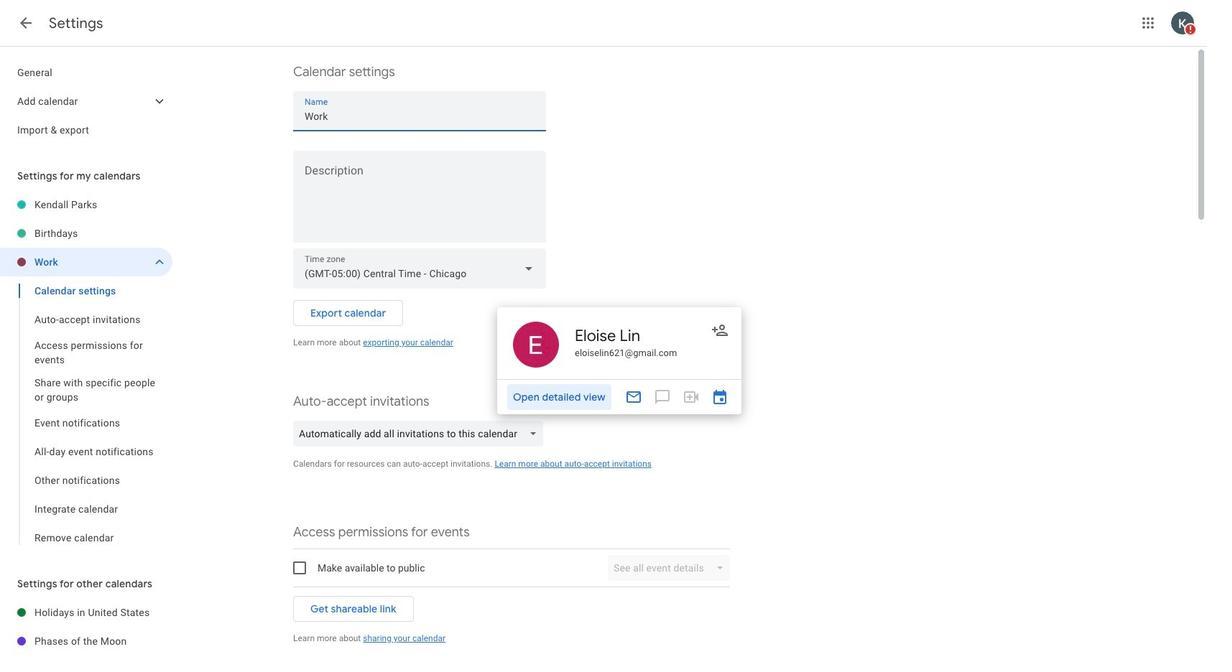 Task type: locate. For each thing, give the bounding box(es) containing it.
heading
[[49, 14, 103, 32]]

information card element
[[498, 308, 742, 415]]

1 vertical spatial tree
[[0, 191, 173, 553]]

2 vertical spatial tree
[[0, 599, 173, 656]]

go back image
[[17, 14, 35, 32]]

1 tree from the top
[[0, 58, 173, 145]]

None field
[[293, 249, 546, 289], [293, 421, 549, 447], [293, 249, 546, 289], [293, 421, 549, 447]]

None text field
[[305, 106, 535, 127], [293, 168, 546, 237], [305, 106, 535, 127], [293, 168, 546, 237]]

tree
[[0, 58, 173, 145], [0, 191, 173, 553], [0, 599, 173, 656]]

0 vertical spatial tree
[[0, 58, 173, 145]]

group
[[0, 277, 173, 553]]

birthdays tree item
[[0, 219, 173, 248]]



Task type: describe. For each thing, give the bounding box(es) containing it.
phases of the moon tree item
[[0, 628, 173, 656]]

2 tree from the top
[[0, 191, 173, 553]]

3 tree from the top
[[0, 599, 173, 656]]

holidays in united states tree item
[[0, 599, 173, 628]]

work tree item
[[0, 248, 173, 277]]

kendall parks tree item
[[0, 191, 173, 219]]



Task type: vqa. For each thing, say whether or not it's contained in the screenshot.
1st tree from the bottom
yes



